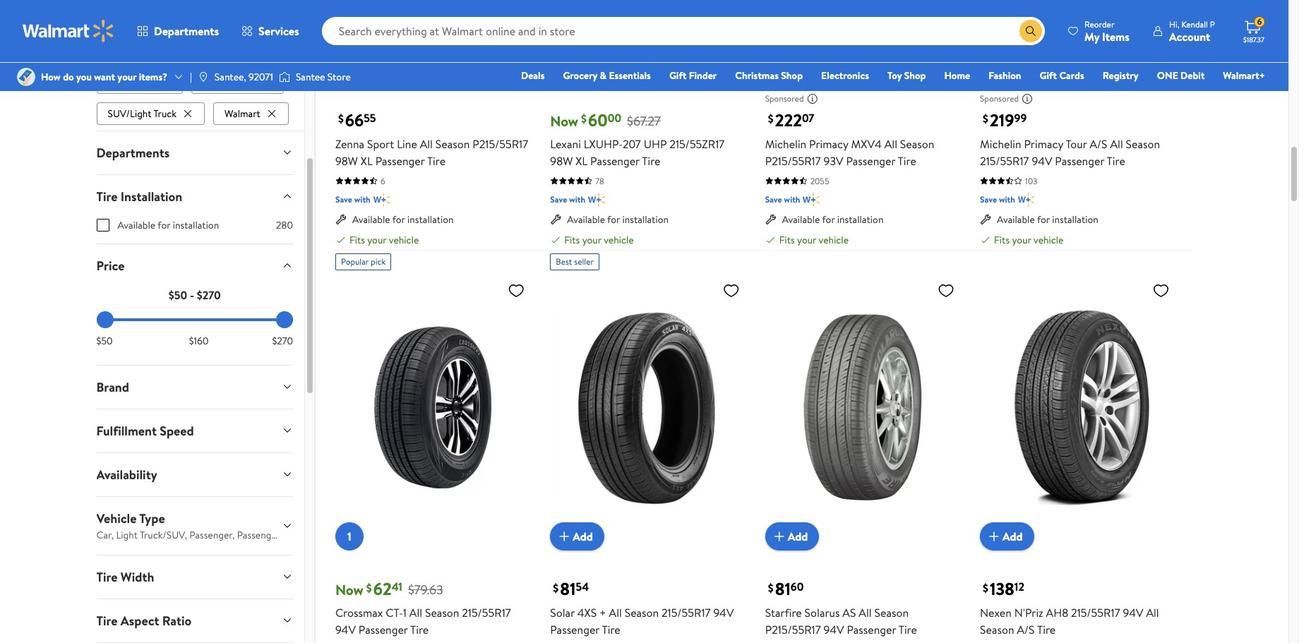 Task type: describe. For each thing, give the bounding box(es) containing it.
light
[[108, 75, 129, 89]]

98w inside "now $ 60 00 $67.27 lexani lxuhp-207 uhp 215/55zr17 98w xl passenger tire"
[[550, 153, 573, 169]]

p215/55r17 for 222
[[765, 153, 821, 169]]

ad disclaimer and feedback image
[[1022, 93, 1033, 104]]

138
[[990, 577, 1015, 601]]

solar
[[550, 606, 575, 621]]

available for 66
[[352, 213, 390, 227]]

280
[[276, 218, 293, 232]]

fashion link
[[983, 68, 1028, 83]]

departments button
[[126, 14, 230, 48]]

toy
[[888, 69, 902, 83]]

$50 range field
[[96, 318, 293, 321]]

1 inside button
[[348, 529, 352, 545]]

my
[[1085, 29, 1100, 44]]

now for 62
[[335, 581, 364, 600]]

all inside "now $ 62 41 $79.63 crossmax ct-1 all season 215/55r17 94v passenger tire"
[[409, 606, 422, 621]]

hi, kendall p account
[[1170, 18, 1216, 44]]

94v inside "now $ 62 41 $79.63 crossmax ct-1 all season 215/55r17 94v passenger tire"
[[335, 623, 356, 638]]

gift cards
[[1040, 69, 1085, 83]]

shop for toy shop
[[905, 69, 926, 83]]

93v
[[824, 153, 844, 169]]

christmas
[[735, 69, 779, 83]]

cards
[[1060, 69, 1085, 83]]

departments inside departments popup button
[[154, 23, 219, 39]]

walmart image
[[23, 20, 114, 42]]

Search search field
[[322, 17, 1045, 45]]

primacy for 222
[[809, 136, 849, 152]]

all inside michelin primacy mxv4 all season p215/55r17 93v passenger tire
[[885, 136, 898, 152]]

a/s inside michelin primacy tour a/s all season 215/55r17 94v passenger tire
[[1090, 136, 1108, 152]]

add button up 55
[[335, 54, 389, 82]]

p
[[1210, 18, 1216, 30]]

save with for 66
[[335, 193, 371, 205]]

season inside michelin primacy mxv4 all season p215/55r17 93v passenger tire
[[900, 136, 935, 152]]

price
[[96, 257, 125, 275]]

fulfillment
[[96, 422, 157, 440]]

finder
[[689, 69, 717, 83]]

Walmart Site-Wide search field
[[322, 17, 1045, 45]]

reorder my items
[[1085, 18, 1130, 44]]

available down tire installation
[[118, 218, 156, 232]]

tire inside "now $ 62 41 $79.63 crossmax ct-1 all season 215/55r17 94v passenger tire"
[[410, 623, 429, 638]]

starfire
[[765, 606, 802, 621]]

lexani lxuhp-207 uhp 215/55zr17 98w xl passenger tire image
[[550, 0, 746, 71]]

219
[[990, 108, 1015, 132]]

walmart plus image
[[803, 193, 820, 207]]

availability
[[96, 466, 157, 484]]

p215/55r17 for 66
[[473, 136, 528, 152]]

one debit
[[1157, 69, 1205, 83]]

season inside zenna sport line all season p215/55r17 98w xl passenger tire
[[436, 136, 470, 152]]

66
[[345, 108, 364, 132]]

with for 66
[[354, 193, 371, 205]]

account
[[1170, 29, 1211, 44]]

essentials
[[609, 69, 651, 83]]

grocery & essentials
[[563, 69, 651, 83]]

$187.37
[[1244, 35, 1265, 44]]

suv/light truck
[[108, 106, 177, 121]]

starfire solarus as all season p215/55r17 94v passenger tire
[[765, 606, 917, 638]]

vehicle type tab
[[85, 497, 304, 555]]

solarus
[[805, 606, 840, 621]]

season inside michelin primacy tour a/s all season 215/55r17 94v passenger tire
[[1126, 136, 1161, 152]]

tire inside michelin primacy tour a/s all season 215/55r17 94v passenger tire
[[1107, 153, 1126, 169]]

save with for 222
[[765, 193, 801, 205]]

gift cards link
[[1034, 68, 1091, 83]]

registry link
[[1097, 68, 1145, 83]]

6 for 6 $187.37
[[1258, 16, 1262, 28]]

tire inside solar 4xs + all season 215/55r17 94v passenger tire
[[602, 623, 621, 638]]

 image for santee, 92071
[[198, 71, 209, 83]]

santee
[[296, 70, 325, 84]]

save for $67.27
[[550, 193, 567, 205]]

reorder
[[1085, 18, 1115, 30]]

with for $67.27
[[569, 193, 586, 205]]

92071
[[249, 70, 273, 84]]

$50 - $270
[[169, 287, 221, 303]]

fits for $67.27
[[565, 233, 580, 247]]

ad disclaimer and feedback image
[[807, 93, 818, 104]]

ratio
[[162, 612, 192, 630]]

passenger inside michelin primacy mxv4 all season p215/55r17 93v passenger tire
[[846, 153, 896, 169]]

for for 219
[[1037, 213, 1050, 227]]

save for 219
[[980, 193, 997, 205]]

registry
[[1103, 69, 1139, 83]]

$160
[[189, 334, 209, 348]]

tire installation button
[[85, 175, 304, 218]]

215/55r17 inside solar 4xs + all season 215/55r17 94v passenger tire
[[662, 606, 711, 621]]

installation for 219
[[1053, 213, 1099, 227]]

your for 222
[[797, 233, 817, 247]]

grocery & essentials link
[[557, 68, 657, 83]]

tire width tab
[[85, 556, 304, 599]]

walmart plus image for 66
[[373, 193, 390, 207]]

departments inside departments dropdown button
[[96, 144, 170, 162]]

add button up ad disclaimer and feedback image
[[980, 54, 1034, 82]]

zenna sport line all season p215/55r17 98w xl passenger tire
[[335, 136, 528, 169]]

one
[[1157, 69, 1179, 83]]

add to cart image for 219
[[986, 59, 1003, 76]]

add to cart image for 222
[[771, 59, 788, 76]]

suv/light
[[108, 106, 152, 121]]

add to favorites list, crossmax ct-1 all season 215/55r17 94v passenger tire image
[[508, 282, 525, 299]]

n'priz
[[1015, 606, 1044, 621]]

your for 219
[[1012, 233, 1032, 247]]

tire inside "now $ 60 00 $67.27 lexani lxuhp-207 uhp 215/55zr17 98w xl passenger tire"
[[642, 153, 661, 169]]

55
[[364, 110, 376, 126]]

add button up ad disclaimer and feedback icon
[[765, 54, 819, 82]]

availability button
[[85, 453, 304, 496]]

passenger inside "now $ 62 41 $79.63 crossmax ct-1 all season 215/55r17 94v passenger tire"
[[359, 623, 408, 638]]

michelin for 222
[[765, 136, 807, 152]]

passenger inside zenna sport line all season p215/55r17 98w xl passenger tire
[[376, 153, 425, 169]]

walmart list item
[[213, 99, 292, 125]]

truck for light truck
[[131, 75, 154, 89]]

electronics
[[821, 69, 869, 83]]

passenger inside "now $ 60 00 $67.27 lexani lxuhp-207 uhp 215/55zr17 98w xl passenger tire"
[[591, 153, 640, 169]]

94v inside michelin primacy tour a/s all season 215/55r17 94v passenger tire
[[1032, 153, 1053, 169]]

add for add button right of deals
[[573, 60, 593, 75]]

walmart+ link
[[1217, 68, 1272, 83]]

$ for $ 222 07
[[768, 111, 774, 126]]

michelin primacy mxv4 all season p215/55r17 93v passenger tire image
[[765, 0, 961, 71]]

|
[[190, 70, 192, 84]]

do
[[63, 70, 74, 84]]

00
[[608, 110, 622, 126]]

add for add button on top of 55
[[358, 60, 378, 75]]

season inside "now $ 62 41 $79.63 crossmax ct-1 all season 215/55r17 94v passenger tire"
[[425, 606, 459, 621]]

toy shop
[[888, 69, 926, 83]]

add for add button above ad disclaimer and feedback icon
[[788, 60, 808, 75]]

starfire solarus as all season p215/55r17 94v passenger tire image
[[765, 276, 961, 540]]

available for 222
[[782, 213, 820, 227]]

michelin primacy tour a/s all season 215/55r17 94v passenger tire image
[[980, 0, 1176, 71]]

zenna sport line all season p215/55r17 98w xl passenger tire image
[[335, 0, 531, 71]]

installation for 222
[[838, 213, 884, 227]]

$ 81 60
[[768, 577, 804, 601]]

tire inside nexen n'priz ah8 215/55r17 94v all season a/s tire
[[1038, 623, 1056, 638]]

save for 66
[[335, 193, 352, 205]]

78
[[596, 175, 604, 187]]

-
[[190, 287, 194, 303]]

brand button
[[85, 366, 304, 409]]

$ 66 55
[[338, 108, 376, 132]]

seller
[[574, 256, 594, 268]]

passenger inside solar 4xs + all season 215/55r17 94v passenger tire
[[550, 623, 600, 638]]

michelin for 219
[[980, 136, 1022, 152]]

brand tab
[[85, 366, 304, 409]]

save with for $67.27
[[550, 193, 586, 205]]

41
[[392, 580, 403, 595]]

available for installation down installation
[[118, 218, 219, 232]]

primacy for 219
[[1024, 136, 1064, 152]]

services
[[259, 23, 299, 39]]

best
[[556, 256, 572, 268]]

hi,
[[1170, 18, 1180, 30]]

$79.63
[[408, 581, 443, 599]]

save with for 219
[[980, 193, 1016, 205]]

light truck button
[[96, 71, 183, 94]]

all inside zenna sport line all season p215/55r17 98w xl passenger tire
[[420, 136, 433, 152]]

$50 for $50 - $270
[[169, 287, 187, 303]]

nexen n'priz ah8 215/55r17 94v all season a/s tire image
[[980, 276, 1176, 540]]

walmart plus image for $67.27
[[588, 193, 605, 207]]

suv/light truck list item
[[96, 99, 208, 125]]

$272 range field
[[96, 318, 293, 321]]

passenger inside starfire solarus as all season p215/55r17 94v passenger tire
[[847, 623, 896, 638]]

light truck list item
[[96, 68, 185, 94]]

available for installation for 66
[[352, 213, 454, 227]]

your for 66
[[367, 233, 387, 247]]

fits your vehicle for $67.27
[[565, 233, 634, 247]]

tire width button
[[85, 556, 304, 599]]

shop for christmas shop
[[781, 69, 803, 83]]

zenna
[[335, 136, 365, 152]]

vehicle
[[96, 510, 137, 527]]

line
[[397, 136, 417, 152]]

xl inside "now $ 60 00 $67.27 lexani lxuhp-207 uhp 215/55zr17 98w xl passenger tire"
[[576, 153, 588, 169]]

your right want on the left top of the page
[[117, 70, 137, 84]]

+
[[600, 606, 606, 621]]



Task type: vqa. For each thing, say whether or not it's contained in the screenshot.
Michelin for 219
yes



Task type: locate. For each thing, give the bounding box(es) containing it.
60 for $
[[588, 108, 608, 132]]

fits your vehicle for 219
[[994, 233, 1064, 247]]

add to cart image up 138
[[986, 529, 1003, 546]]

1 inside "now $ 62 41 $79.63 crossmax ct-1 all season 215/55r17 94v passenger tire"
[[403, 606, 407, 621]]

215/55r17
[[980, 153, 1029, 169], [462, 606, 511, 621], [662, 606, 711, 621], [1071, 606, 1121, 621]]

$ inside $ 81 54
[[553, 580, 559, 596]]

$ for $ 81 54
[[553, 580, 559, 596]]

departments button
[[85, 131, 304, 174]]

now inside "now $ 62 41 $79.63 crossmax ct-1 all season 215/55r17 94v passenger tire"
[[335, 581, 364, 600]]

1 shop from the left
[[781, 69, 803, 83]]

2 save with from the left
[[550, 193, 586, 205]]

207
[[623, 136, 641, 152]]

vehicle for 222
[[819, 233, 849, 247]]

tire inside michelin primacy mxv4 all season p215/55r17 93v passenger tire
[[898, 153, 917, 169]]

add to favorites list, starfire solarus as all season p215/55r17 94v passenger tire image
[[938, 282, 955, 299]]

mxv4
[[851, 136, 882, 152]]

215/55zr17
[[670, 136, 725, 152]]

2 shop from the left
[[905, 69, 926, 83]]

add to cart image for 66
[[341, 59, 358, 76]]

0 vertical spatial $50
[[169, 287, 187, 303]]

6 $187.37
[[1244, 16, 1265, 44]]

xl down sport
[[361, 153, 373, 169]]

1 vertical spatial $270
[[272, 334, 293, 348]]

available down 103
[[997, 213, 1035, 227]]

2 98w from the left
[[550, 153, 573, 169]]

add for add button over $ 81 60
[[788, 529, 808, 545]]

60 up lxuhp- at the left of the page
[[588, 108, 608, 132]]

1 horizontal spatial $50
[[169, 287, 187, 303]]

$50 left -
[[169, 287, 187, 303]]

truck for suv/light truck
[[154, 106, 177, 121]]

0 horizontal spatial sponsored
[[765, 93, 804, 105]]

walmart plus image down 78
[[588, 193, 605, 207]]

4 fits from the left
[[994, 233, 1010, 247]]

vehicle for 219
[[1034, 233, 1064, 247]]

p215/55r17 inside michelin primacy mxv4 all season p215/55r17 93v passenger tire
[[765, 153, 821, 169]]

your down 103
[[1012, 233, 1032, 247]]

1 vertical spatial truck
[[154, 106, 177, 121]]

solar 4xs + all season 215/55r17 94v passenger tire
[[550, 606, 734, 638]]

2 save from the left
[[550, 193, 567, 205]]

add button up $ 81 60
[[765, 523, 819, 551]]

0 horizontal spatial 60
[[588, 108, 608, 132]]

add for add button over ad disclaimer and feedback image
[[1003, 60, 1023, 75]]

 image
[[17, 68, 35, 86], [198, 71, 209, 83]]

1 horizontal spatial  image
[[198, 71, 209, 83]]

lexani
[[550, 136, 581, 152]]

lxuhp-
[[584, 136, 623, 152]]

2 walmart plus image from the left
[[588, 193, 605, 207]]

$ left "219"
[[983, 111, 989, 126]]

0 vertical spatial p215/55r17
[[473, 136, 528, 152]]

$ 219 99
[[983, 108, 1027, 132]]

add button up the 54
[[550, 523, 604, 551]]

60 up starfire
[[791, 580, 804, 595]]

michelin down "219"
[[980, 136, 1022, 152]]

0 vertical spatial 6
[[1258, 16, 1262, 28]]

electronics link
[[815, 68, 876, 83]]

60 inside "now $ 60 00 $67.27 lexani lxuhp-207 uhp 215/55zr17 98w xl passenger tire"
[[588, 108, 608, 132]]

0 horizontal spatial a/s
[[1017, 623, 1035, 638]]

fits your vehicle up 'pick'
[[350, 233, 419, 247]]

$ left 66
[[338, 111, 344, 126]]

list containing light truck
[[96, 0, 293, 125]]

season right +
[[625, 606, 659, 621]]

passenger down 'as'
[[847, 623, 896, 638]]

1 michelin from the left
[[765, 136, 807, 152]]

add to cart image for nexen n'priz ah8 215/55r17 94v all season a/s tire image
[[986, 529, 1003, 546]]

gift for gift finder
[[669, 69, 687, 83]]

all inside michelin primacy tour a/s all season 215/55r17 94v passenger tire
[[1111, 136, 1124, 152]]

$ inside $ 138 12
[[983, 580, 989, 596]]

2 horizontal spatial walmart plus image
[[1018, 193, 1035, 207]]

add to favorites list, nexen n'priz ah8 215/55r17 94v all season a/s tire image
[[1153, 282, 1170, 299]]

availability tab
[[85, 453, 304, 496]]

tire aspect ratio button
[[85, 599, 304, 642]]

your for $67.27
[[582, 233, 602, 247]]

6
[[1258, 16, 1262, 28], [381, 175, 385, 187]]

add to cart image right deals
[[556, 59, 573, 76]]

 image for how do you want your items?
[[17, 68, 35, 86]]

0 vertical spatial a/s
[[1090, 136, 1108, 152]]

2 vehicle from the left
[[604, 233, 634, 247]]

4 with from the left
[[999, 193, 1016, 205]]

0 vertical spatial departments
[[154, 23, 219, 39]]

with
[[354, 193, 371, 205], [569, 193, 586, 205], [784, 193, 801, 205], [999, 193, 1016, 205]]

94v inside starfire solarus as all season p215/55r17 94v passenger tire
[[824, 623, 844, 638]]

215/55r17 inside nexen n'priz ah8 215/55r17 94v all season a/s tire
[[1071, 606, 1121, 621]]

81 for $ 81 60
[[775, 577, 791, 601]]

$ inside "now $ 60 00 $67.27 lexani lxuhp-207 uhp 215/55zr17 98w xl passenger tire"
[[581, 111, 587, 126]]

add button right deals
[[550, 54, 604, 82]]

0 horizontal spatial $270
[[197, 287, 221, 303]]

season inside nexen n'priz ah8 215/55r17 94v all season a/s tire
[[980, 623, 1015, 638]]

3 fits from the left
[[780, 233, 795, 247]]

$ 222 07
[[768, 108, 815, 132]]

toy shop link
[[881, 68, 933, 83]]

add to cart image
[[341, 59, 358, 76], [556, 59, 573, 76], [771, 59, 788, 76], [986, 59, 1003, 76], [771, 529, 788, 546]]

installation
[[408, 213, 454, 227], [623, 213, 669, 227], [838, 213, 884, 227], [1053, 213, 1099, 227], [173, 218, 219, 232]]

4 fits your vehicle from the left
[[994, 233, 1064, 247]]

$50 for $50
[[96, 334, 113, 348]]

a/s right 'tour'
[[1090, 136, 1108, 152]]

1 vertical spatial a/s
[[1017, 623, 1035, 638]]

fits your vehicle up "seller"
[[565, 233, 634, 247]]

3 with from the left
[[784, 193, 801, 205]]

primacy inside michelin primacy tour a/s all season 215/55r17 94v passenger tire
[[1024, 136, 1064, 152]]

all inside starfire solarus as all season p215/55r17 94v passenger tire
[[859, 606, 872, 621]]

passenger down 4xs
[[550, 623, 600, 638]]

0 horizontal spatial add to cart image
[[556, 529, 573, 546]]

available for 219
[[997, 213, 1035, 227]]

season right line on the top
[[436, 136, 470, 152]]

1 horizontal spatial gift
[[1040, 69, 1057, 83]]

$ left the 222
[[768, 111, 774, 126]]

2 michelin from the left
[[980, 136, 1022, 152]]

deals link
[[515, 68, 551, 83]]

nexen
[[980, 606, 1012, 621]]

available for installation up 'pick'
[[352, 213, 454, 227]]

0 horizontal spatial walmart plus image
[[373, 193, 390, 207]]

save for 222
[[765, 193, 782, 205]]

add to cart image for solar 4xs + all season 215/55r17 94v passenger tire image
[[556, 529, 573, 546]]

walmart plus image down sport
[[373, 193, 390, 207]]

crossmax ct-1 all season 215/55r17 94v passenger tire image
[[335, 276, 531, 540]]

0 horizontal spatial michelin
[[765, 136, 807, 152]]

98w down zenna
[[335, 153, 358, 169]]

$50 up 'brand'
[[96, 334, 113, 348]]

94v
[[1032, 153, 1053, 169], [714, 606, 734, 621], [1123, 606, 1144, 621], [335, 623, 356, 638], [824, 623, 844, 638]]

2 81 from the left
[[775, 577, 791, 601]]

available down walmart plus icon
[[782, 213, 820, 227]]

width
[[121, 568, 154, 586]]

1 vertical spatial $50
[[96, 334, 113, 348]]

60 for 81
[[791, 580, 804, 595]]

1 horizontal spatial shop
[[905, 69, 926, 83]]

2 fits from the left
[[565, 233, 580, 247]]

add up "12"
[[1003, 529, 1023, 545]]

fulfillment speed tab
[[85, 409, 304, 452]]

sponsored up "219"
[[980, 93, 1019, 105]]

how do you want your items?
[[41, 70, 167, 84]]

$50
[[169, 287, 187, 303], [96, 334, 113, 348]]

sponsored for 222
[[765, 93, 804, 105]]

$ inside $ 66 55
[[338, 111, 344, 126]]

1 horizontal spatial 60
[[791, 580, 804, 595]]

gift left cards on the right
[[1040, 69, 1057, 83]]

available for installation for $67.27
[[567, 213, 669, 227]]

save with
[[335, 193, 371, 205], [550, 193, 586, 205], [765, 193, 801, 205], [980, 193, 1016, 205]]

walmart plus image for 219
[[1018, 193, 1035, 207]]

$ for $ 138 12
[[983, 580, 989, 596]]

62
[[373, 577, 392, 601]]

your up "seller"
[[582, 233, 602, 247]]

season down $79.63
[[425, 606, 459, 621]]

add to cart image
[[556, 529, 573, 546], [986, 529, 1003, 546]]

add to favorites list, solar 4xs + all season 215/55r17 94v passenger tire image
[[723, 282, 740, 299]]

1 vertical spatial now
[[335, 581, 364, 600]]

shop right christmas
[[781, 69, 803, 83]]

0 horizontal spatial 81
[[560, 577, 576, 601]]

2 with from the left
[[569, 193, 586, 205]]

98w down lexani
[[550, 153, 573, 169]]

departments up |
[[154, 23, 219, 39]]

fits for 66
[[350, 233, 365, 247]]

$ inside "now $ 62 41 $79.63 crossmax ct-1 all season 215/55r17 94v passenger tire"
[[366, 580, 372, 596]]

2 gift from the left
[[1040, 69, 1057, 83]]

$ up starfire
[[768, 580, 774, 596]]

1 save with from the left
[[335, 193, 371, 205]]

2 xl from the left
[[576, 153, 588, 169]]

0 vertical spatial now
[[550, 112, 579, 131]]

popular
[[341, 256, 369, 268]]

add up ad disclaimer and feedback image
[[1003, 60, 1023, 75]]

with for 222
[[784, 193, 801, 205]]

speed
[[160, 422, 194, 440]]

215/55r17 inside "now $ 62 41 $79.63 crossmax ct-1 all season 215/55r17 94v passenger tire"
[[462, 606, 511, 621]]

christmas shop link
[[729, 68, 809, 83]]

add to cart image up $ 81 54
[[556, 529, 573, 546]]

pick
[[371, 256, 386, 268]]

season inside starfire solarus as all season p215/55r17 94v passenger tire
[[875, 606, 909, 621]]

truck inside list item
[[131, 75, 154, 89]]

4 save with from the left
[[980, 193, 1016, 205]]

now
[[550, 112, 579, 131], [335, 581, 364, 600]]

2 add to cart image from the left
[[986, 529, 1003, 546]]

vehicle for $67.27
[[604, 233, 634, 247]]

truck inside list item
[[154, 106, 177, 121]]

0 vertical spatial 60
[[588, 108, 608, 132]]

tire inside starfire solarus as all season p215/55r17 94v passenger tire
[[899, 623, 917, 638]]

1 vertical spatial 6
[[381, 175, 385, 187]]

0 horizontal spatial now
[[335, 581, 364, 600]]

p215/55r17 down starfire
[[765, 623, 821, 638]]

ah8
[[1046, 606, 1069, 621]]

michelin inside michelin primacy tour a/s all season 215/55r17 94v passenger tire
[[980, 136, 1022, 152]]

save
[[335, 193, 352, 205], [550, 193, 567, 205], [765, 193, 782, 205], [980, 193, 997, 205]]

michelin inside michelin primacy mxv4 all season p215/55r17 93v passenger tire
[[765, 136, 807, 152]]

available for installation down walmart plus icon
[[782, 213, 884, 227]]

now inside "now $ 60 00 $67.27 lexani lxuhp-207 uhp 215/55zr17 98w xl passenger tire"
[[550, 112, 579, 131]]

for for $67.27
[[607, 213, 620, 227]]

passenger down ct- on the bottom left of page
[[359, 623, 408, 638]]

add to cart image for $67.27
[[556, 59, 573, 76]]

list item
[[191, 68, 287, 94]]

add button
[[335, 54, 389, 82], [550, 54, 604, 82], [765, 54, 819, 82], [980, 54, 1034, 82], [550, 523, 604, 551], [765, 523, 819, 551], [980, 523, 1034, 551]]

$ inside $ 222 07
[[768, 111, 774, 126]]

a/s
[[1090, 136, 1108, 152], [1017, 623, 1035, 638]]

gift for gift cards
[[1040, 69, 1057, 83]]

$ left 138
[[983, 580, 989, 596]]

81 up starfire
[[775, 577, 791, 601]]

6 up $187.37
[[1258, 16, 1262, 28]]

home
[[945, 69, 971, 83]]

available for installation for 219
[[997, 213, 1099, 227]]

1 horizontal spatial a/s
[[1090, 136, 1108, 152]]

michelin down the 222
[[765, 136, 807, 152]]

gift finder link
[[663, 68, 723, 83]]

season down nexen
[[980, 623, 1015, 638]]

truck right light
[[131, 75, 154, 89]]

$
[[338, 111, 344, 126], [581, 111, 587, 126], [768, 111, 774, 126], [983, 111, 989, 126], [366, 580, 372, 596], [553, 580, 559, 596], [768, 580, 774, 596], [983, 580, 989, 596]]

0 horizontal spatial $50
[[96, 334, 113, 348]]

primacy inside michelin primacy mxv4 all season p215/55r17 93v passenger tire
[[809, 136, 849, 152]]

1 horizontal spatial add to cart image
[[986, 529, 1003, 546]]

walmart
[[225, 106, 261, 121]]

kendall
[[1182, 18, 1208, 30]]

deals
[[521, 69, 545, 83]]

add up $ 81 60
[[788, 529, 808, 545]]

add left &
[[573, 60, 593, 75]]

your up 'pick'
[[367, 233, 387, 247]]

add to cart image right home
[[986, 59, 1003, 76]]

1 add to cart image from the left
[[556, 529, 573, 546]]

add up ad disclaimer and feedback icon
[[788, 60, 808, 75]]

2 fits your vehicle from the left
[[565, 233, 634, 247]]

add to cart image up the 222
[[771, 59, 788, 76]]

tire inside zenna sport line all season p215/55r17 98w xl passenger tire
[[427, 153, 446, 169]]

available for installation down 78
[[567, 213, 669, 227]]

6 inside 6 $187.37
[[1258, 16, 1262, 28]]

1 vertical spatial 1
[[403, 606, 407, 621]]

crossmax
[[335, 606, 383, 621]]

$ up the solar at the bottom left of page
[[553, 580, 559, 596]]

items?
[[139, 70, 167, 84]]

tire aspect ratio tab
[[85, 599, 304, 642]]

 image
[[279, 70, 290, 84]]

1 xl from the left
[[361, 153, 373, 169]]

3 walmart plus image from the left
[[1018, 193, 1035, 207]]

season right 'as'
[[875, 606, 909, 621]]

None checkbox
[[96, 219, 109, 231]]

1 save from the left
[[335, 193, 352, 205]]

0 vertical spatial $270
[[197, 287, 221, 303]]

sponsored up the 222
[[765, 93, 804, 105]]

1 horizontal spatial primacy
[[1024, 136, 1064, 152]]

 image right |
[[198, 71, 209, 83]]

price tab
[[85, 244, 304, 287]]

primacy left 'tour'
[[1024, 136, 1064, 152]]

your down walmart plus icon
[[797, 233, 817, 247]]

81 for $ 81 54
[[560, 577, 576, 601]]

tire installation
[[96, 188, 182, 205]]

1 vertical spatial 60
[[791, 580, 804, 595]]

1 fits from the left
[[350, 233, 365, 247]]

aspect
[[121, 612, 159, 630]]

6 down sport
[[381, 175, 385, 187]]

with for 219
[[999, 193, 1016, 205]]

best seller
[[556, 256, 594, 268]]

1 vehicle from the left
[[389, 233, 419, 247]]

1 horizontal spatial 98w
[[550, 153, 573, 169]]

0 horizontal spatial xl
[[361, 153, 373, 169]]

passenger inside michelin primacy tour a/s all season 215/55r17 94v passenger tire
[[1055, 153, 1105, 169]]

passenger down mxv4
[[846, 153, 896, 169]]

$ left 00
[[581, 111, 587, 126]]

available down 78
[[567, 213, 605, 227]]

tire installation tab
[[85, 175, 304, 218]]

1 81 from the left
[[560, 577, 576, 601]]

truck
[[131, 75, 154, 89], [154, 106, 177, 121]]

1 primacy from the left
[[809, 136, 849, 152]]

passenger down line on the top
[[376, 153, 425, 169]]

fits your vehicle for 222
[[780, 233, 849, 247]]

available for installation for 222
[[782, 213, 884, 227]]

for for 66
[[392, 213, 405, 227]]

all
[[420, 136, 433, 152], [885, 136, 898, 152], [1111, 136, 1124, 152], [409, 606, 422, 621], [609, 606, 622, 621], [859, 606, 872, 621], [1147, 606, 1160, 621]]

0 horizontal spatial 6
[[381, 175, 385, 187]]

4 save from the left
[[980, 193, 997, 205]]

available for $67.27
[[567, 213, 605, 227]]

grocery
[[563, 69, 598, 83]]

p215/55r17 left lexani
[[473, 136, 528, 152]]

available
[[352, 213, 390, 227], [567, 213, 605, 227], [782, 213, 820, 227], [997, 213, 1035, 227], [118, 218, 156, 232]]

debit
[[1181, 69, 1205, 83]]

1 horizontal spatial now
[[550, 112, 579, 131]]

0 horizontal spatial gift
[[669, 69, 687, 83]]

add to cart image up $ 81 60
[[771, 529, 788, 546]]

98w inside zenna sport line all season p215/55r17 98w xl passenger tire
[[335, 153, 358, 169]]

for for 222
[[822, 213, 835, 227]]

0 horizontal spatial 98w
[[335, 153, 358, 169]]

passenger down 'tour'
[[1055, 153, 1105, 169]]

add button up "12"
[[980, 523, 1034, 551]]

for
[[392, 213, 405, 227], [607, 213, 620, 227], [822, 213, 835, 227], [1037, 213, 1050, 227], [158, 218, 170, 232]]

2 vertical spatial p215/55r17
[[765, 623, 821, 638]]

$ for $ 66 55
[[338, 111, 344, 126]]

a/s inside nexen n'priz ah8 215/55r17 94v all season a/s tire
[[1017, 623, 1035, 638]]

a/s down "n'priz"
[[1017, 623, 1035, 638]]

shop right the toy
[[905, 69, 926, 83]]

primacy up 93v
[[809, 136, 849, 152]]

installation for $67.27
[[623, 213, 669, 227]]

now up lexani
[[550, 112, 579, 131]]

suv/light truck button
[[96, 102, 205, 125]]

p215/55r17 inside zenna sport line all season p215/55r17 98w xl passenger tire
[[473, 136, 528, 152]]

sponsored for 219
[[980, 93, 1019, 105]]

3 save with from the left
[[765, 193, 801, 205]]

departments
[[154, 23, 219, 39], [96, 144, 170, 162]]

215/55r17 inside michelin primacy tour a/s all season 215/55r17 94v passenger tire
[[980, 153, 1029, 169]]

gift finder
[[669, 69, 717, 83]]

departments down suv/light
[[96, 144, 170, 162]]

0 vertical spatial truck
[[131, 75, 154, 89]]

1 sponsored from the left
[[765, 93, 804, 105]]

fits your vehicle down 103
[[994, 233, 1064, 247]]

1 fits your vehicle from the left
[[350, 233, 419, 247]]

santee, 92071
[[215, 70, 273, 84]]

truck right suv/light
[[154, 106, 177, 121]]

1 horizontal spatial michelin
[[980, 136, 1022, 152]]

vehicle type button
[[85, 497, 304, 555]]

1 horizontal spatial 6
[[1258, 16, 1262, 28]]

season inside solar 4xs + all season 215/55r17 94v passenger tire
[[625, 606, 659, 621]]

christmas shop
[[735, 69, 803, 83]]

$ inside '$ 219 99'
[[983, 111, 989, 126]]

fits for 222
[[780, 233, 795, 247]]

3 save from the left
[[765, 193, 782, 205]]

all inside nexen n'priz ah8 215/55r17 94v all season a/s tire
[[1147, 606, 1160, 621]]

xl down lexani
[[576, 153, 588, 169]]

1 horizontal spatial sponsored
[[980, 93, 1019, 105]]

want
[[94, 70, 115, 84]]

uhp
[[644, 136, 667, 152]]

add right store on the top left of the page
[[358, 60, 378, 75]]

all inside solar 4xs + all season 215/55r17 94v passenger tire
[[609, 606, 622, 621]]

passenger
[[376, 153, 425, 169], [591, 153, 640, 169], [846, 153, 896, 169], [1055, 153, 1105, 169], [359, 623, 408, 638], [550, 623, 600, 638], [847, 623, 896, 638]]

fits your vehicle
[[350, 233, 419, 247], [565, 233, 634, 247], [780, 233, 849, 247], [994, 233, 1064, 247]]

xl inside zenna sport line all season p215/55r17 98w xl passenger tire
[[361, 153, 373, 169]]

1 vertical spatial p215/55r17
[[765, 153, 821, 169]]

4 vehicle from the left
[[1034, 233, 1064, 247]]

94v inside nexen n'priz ah8 215/55r17 94v all season a/s tire
[[1123, 606, 1144, 621]]

fits
[[350, 233, 365, 247], [565, 233, 580, 247], [780, 233, 795, 247], [994, 233, 1010, 247]]

94v inside solar 4xs + all season 215/55r17 94v passenger tire
[[714, 606, 734, 621]]

season right 'tour'
[[1126, 136, 1161, 152]]

1 horizontal spatial 1
[[403, 606, 407, 621]]

add for add button on top of "12"
[[1003, 529, 1023, 545]]

0 horizontal spatial 1
[[348, 529, 352, 545]]

0 vertical spatial 1
[[348, 529, 352, 545]]

add up the 54
[[573, 529, 593, 545]]

add to cart image right santee
[[341, 59, 358, 76]]

how
[[41, 70, 61, 84]]

 image left how
[[17, 68, 35, 86]]

vehicle for 66
[[389, 233, 419, 247]]

fits your vehicle down walmart plus icon
[[780, 233, 849, 247]]

installation for 66
[[408, 213, 454, 227]]

1 98w from the left
[[335, 153, 358, 169]]

add for add button on top of the 54
[[573, 529, 593, 545]]

1 gift from the left
[[669, 69, 687, 83]]

available up 'pick'
[[352, 213, 390, 227]]

ct-
[[386, 606, 403, 621]]

1 with from the left
[[354, 193, 371, 205]]

3 vehicle from the left
[[819, 233, 849, 247]]

you
[[76, 70, 92, 84]]

81 up the solar at the bottom left of page
[[560, 577, 576, 601]]

fits for 219
[[994, 233, 1010, 247]]

list
[[96, 0, 293, 125]]

walmart plus image
[[373, 193, 390, 207], [588, 193, 605, 207], [1018, 193, 1035, 207]]

1 vertical spatial departments
[[96, 144, 170, 162]]

price button
[[85, 244, 304, 287]]

$ for $ 219 99
[[983, 111, 989, 126]]

home link
[[938, 68, 977, 83]]

fits your vehicle for 66
[[350, 233, 419, 247]]

gift left the finder
[[669, 69, 687, 83]]

michelin primacy tour a/s all season 215/55r17 94v passenger tire
[[980, 136, 1161, 169]]

2 primacy from the left
[[1024, 136, 1064, 152]]

1 walmart plus image from the left
[[373, 193, 390, 207]]

6 for 6
[[381, 175, 385, 187]]

solar 4xs + all season 215/55r17 94v passenger tire image
[[550, 276, 746, 540]]

$ for $ 81 60
[[768, 580, 774, 596]]

now up the crossmax
[[335, 581, 364, 600]]

now $ 62 41 $79.63 crossmax ct-1 all season 215/55r17 94v passenger tire
[[335, 577, 511, 638]]

2055
[[811, 175, 830, 187]]

60 inside $ 81 60
[[791, 580, 804, 595]]

season right mxv4
[[900, 136, 935, 152]]

store
[[328, 70, 351, 84]]

$ left 62
[[366, 580, 372, 596]]

$ inside $ 81 60
[[768, 580, 774, 596]]

walmart+
[[1224, 69, 1266, 83]]

departments tab
[[85, 131, 304, 174]]

1 horizontal spatial $270
[[272, 334, 293, 348]]

0 horizontal spatial shop
[[781, 69, 803, 83]]

3 fits your vehicle from the left
[[780, 233, 849, 247]]

0 horizontal spatial  image
[[17, 68, 35, 86]]

0 horizontal spatial primacy
[[809, 136, 849, 152]]

1 horizontal spatial xl
[[576, 153, 588, 169]]

light truck
[[108, 75, 154, 89]]

available for installation
[[352, 213, 454, 227], [567, 213, 669, 227], [782, 213, 884, 227], [997, 213, 1099, 227], [118, 218, 219, 232]]

p215/55r17 inside starfire solarus as all season p215/55r17 94v passenger tire
[[765, 623, 821, 638]]

available for installation down 103
[[997, 213, 1099, 227]]

2 sponsored from the left
[[980, 93, 1019, 105]]

search icon image
[[1026, 25, 1037, 37]]

passenger down lxuhp- at the left of the page
[[591, 153, 640, 169]]

1 horizontal spatial walmart plus image
[[588, 193, 605, 207]]

walmart plus image down 103
[[1018, 193, 1035, 207]]

now for 60
[[550, 112, 579, 131]]

1 horizontal spatial 81
[[775, 577, 791, 601]]

p215/55r17 up 2055
[[765, 153, 821, 169]]

p215/55r17 for 81
[[765, 623, 821, 638]]



